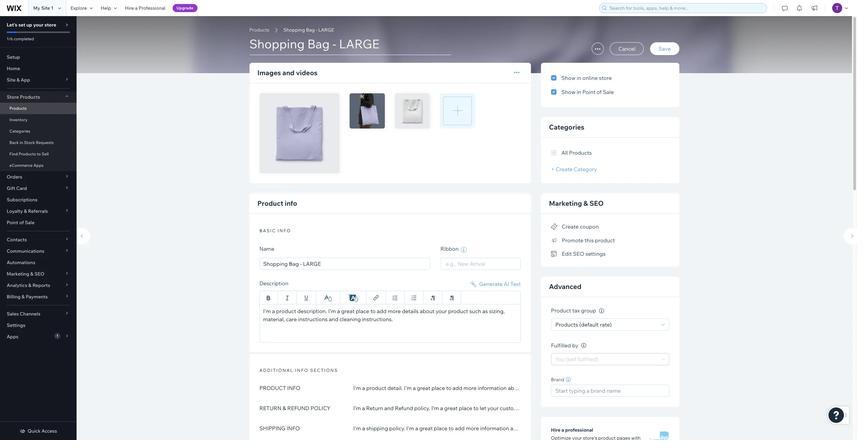 Task type: locate. For each thing, give the bounding box(es) containing it.
1
[[51, 5, 53, 11], [57, 334, 58, 338]]

0 horizontal spatial sale
[[25, 220, 35, 226]]

store down my site 1
[[44, 22, 56, 28]]

0 vertical spatial 1
[[51, 5, 53, 11]]

referrals
[[28, 208, 48, 214]]

0 vertical spatial seo
[[590, 199, 604, 208]]

0 horizontal spatial products link
[[0, 103, 77, 114]]

1 horizontal spatial to
[[371, 308, 376, 315]]

2 horizontal spatial seo
[[590, 199, 604, 208]]

info for additional
[[295, 368, 309, 373]]

1 down settings link at the bottom left
[[57, 334, 58, 338]]

product left "tax"
[[551, 308, 571, 314]]

1 horizontal spatial and
[[329, 316, 339, 323]]

subscriptions
[[7, 197, 37, 203]]

my
[[33, 5, 40, 11]]

0 vertical spatial of
[[597, 89, 602, 95]]

apps
[[34, 163, 44, 168], [7, 334, 18, 340]]

2 i'm from the left
[[328, 308, 336, 315]]

1 vertical spatial info
[[287, 425, 300, 432]]

1 vertical spatial of
[[19, 220, 24, 226]]

products inside find products to sell link
[[19, 152, 36, 157]]

fulfilled)
[[578, 356, 599, 363]]

0 vertical spatial your
[[33, 22, 43, 28]]

0 vertical spatial store
[[44, 22, 56, 28]]

analytics
[[7, 283, 27, 289]]

home link
[[0, 63, 77, 74]]

show down show in online store on the right of the page
[[562, 89, 576, 95]]

-
[[316, 27, 317, 33]]

false text field
[[260, 304, 521, 343]]

cleaning
[[340, 316, 361, 323]]

completed
[[14, 36, 34, 41]]

categories down "inventory"
[[9, 129, 30, 134]]

products
[[250, 27, 269, 33], [20, 94, 40, 100], [9, 106, 27, 111], [569, 150, 592, 156], [19, 152, 36, 157], [556, 322, 578, 328]]

in down show in online store on the right of the page
[[577, 89, 582, 95]]

1 vertical spatial marketing
[[7, 271, 29, 277]]

0 vertical spatial info
[[285, 199, 297, 208]]

& inside "dropdown button"
[[28, 283, 31, 289]]

sales
[[7, 311, 19, 317]]

marketing up create coupon button
[[549, 199, 582, 208]]

0 horizontal spatial of
[[19, 220, 24, 226]]

0 vertical spatial sale
[[603, 89, 614, 95]]

0 vertical spatial site
[[41, 5, 50, 11]]

0 horizontal spatial store
[[44, 22, 56, 28]]

in inside "back in stock requests" link
[[20, 140, 23, 145]]

in left the online
[[577, 75, 582, 81]]

marketing up analytics
[[7, 271, 29, 277]]

product left such
[[448, 308, 468, 315]]

& right billing
[[22, 294, 25, 300]]

(default
[[580, 322, 599, 328]]

+ create category
[[551, 166, 597, 173]]

info up basic info
[[285, 199, 297, 208]]

& up analytics & reports
[[30, 271, 33, 277]]

1 horizontal spatial marketing
[[549, 199, 582, 208]]

seo up analytics & reports "dropdown button"
[[35, 271, 44, 277]]

site & app
[[7, 77, 30, 83]]

and left the videos
[[283, 69, 295, 77]]

1 right my
[[51, 5, 53, 11]]

0 horizontal spatial site
[[7, 77, 16, 83]]

2 vertical spatial in
[[20, 140, 23, 145]]

0 horizontal spatial and
[[283, 69, 295, 77]]

back in stock requests link
[[0, 137, 77, 149]]

1 vertical spatial marketing & seo
[[7, 271, 44, 277]]

1 vertical spatial create
[[562, 224, 579, 230]]

generate ai text button
[[469, 280, 521, 288]]

1 horizontal spatial apps
[[34, 163, 44, 168]]

return & refund policy
[[260, 405, 331, 412]]

& left app in the left top of the page
[[17, 77, 20, 83]]

0 horizontal spatial i'm
[[263, 308, 271, 315]]

1 horizontal spatial site
[[41, 5, 50, 11]]

edit seo settings button
[[551, 249, 606, 259]]

1 horizontal spatial product
[[448, 308, 468, 315]]

inventory link
[[0, 114, 77, 126]]

0 vertical spatial hire
[[125, 5, 134, 11]]

site & app button
[[0, 74, 77, 86]]

shipping info
[[260, 425, 300, 432]]

products link
[[246, 27, 273, 33], [0, 103, 77, 114]]

a left professional at bottom
[[562, 428, 565, 434]]

& inside dropdown button
[[22, 294, 25, 300]]

0 vertical spatial create
[[556, 166, 573, 173]]

& up coupon
[[584, 199, 588, 208]]

a left professional
[[135, 5, 138, 11]]

point down the online
[[583, 89, 596, 95]]

i'm left great
[[328, 308, 336, 315]]

0 vertical spatial apps
[[34, 163, 44, 168]]

site down home
[[7, 77, 16, 83]]

apps down find products to sell link
[[34, 163, 44, 168]]

create up promote
[[562, 224, 579, 230]]

in right back
[[20, 140, 23, 145]]

2 horizontal spatial product
[[595, 237, 615, 244]]

1 vertical spatial sale
[[25, 220, 35, 226]]

& right loyalty
[[24, 208, 27, 214]]

1 vertical spatial point
[[7, 220, 18, 226]]

0 horizontal spatial hire
[[125, 5, 134, 11]]

& left reports at bottom left
[[28, 283, 31, 289]]

store inside form
[[599, 75, 612, 81]]

in for point
[[577, 89, 582, 95]]

0 horizontal spatial product
[[276, 308, 296, 315]]

product tax group
[[551, 308, 598, 314]]

i'm
[[263, 308, 271, 315], [328, 308, 336, 315]]

2 vertical spatial seo
[[35, 271, 44, 277]]

in
[[577, 75, 582, 81], [577, 89, 582, 95], [20, 140, 23, 145]]

1/6 completed
[[7, 36, 34, 41]]

1 horizontal spatial categories
[[549, 123, 585, 131]]

show in point of sale
[[562, 89, 614, 95]]

i'm up the material,
[[263, 308, 271, 315]]

categories up all
[[549, 123, 585, 131]]

sale
[[603, 89, 614, 95], [25, 220, 35, 226]]

such
[[470, 308, 481, 315]]

1 horizontal spatial 1
[[57, 334, 58, 338]]

inventory
[[9, 117, 28, 122]]

1 horizontal spatial product
[[551, 308, 571, 314]]

group
[[581, 308, 596, 314]]

about
[[420, 308, 435, 315]]

1 vertical spatial 1
[[57, 334, 58, 338]]

0 horizontal spatial your
[[33, 22, 43, 28]]

shopping bag - large
[[284, 27, 334, 33]]

save
[[659, 45, 671, 52]]

0 vertical spatial show
[[562, 75, 576, 81]]

0 vertical spatial point
[[583, 89, 596, 95]]

a up the material,
[[272, 308, 275, 315]]

to left sell
[[37, 152, 41, 157]]

hire right help button
[[125, 5, 134, 11]]

2 show from the top
[[562, 89, 576, 95]]

of
[[597, 89, 602, 95], [19, 220, 24, 226]]

site right my
[[41, 5, 50, 11]]

sale down show in online store on the right of the page
[[603, 89, 614, 95]]

Add a product name text field
[[260, 258, 431, 270]]

0 vertical spatial products link
[[246, 27, 273, 33]]

1 vertical spatial seo
[[573, 251, 585, 257]]

0 horizontal spatial marketing
[[7, 271, 29, 277]]

to inside sidebar element
[[37, 152, 41, 157]]

return
[[260, 405, 282, 412]]

seo right edit
[[573, 251, 585, 257]]

all products
[[562, 150, 592, 156]]

info for basic
[[278, 228, 291, 234]]

1 horizontal spatial seo
[[573, 251, 585, 257]]

of down the online
[[597, 89, 602, 95]]

your inside sidebar element
[[33, 22, 43, 28]]

coupon
[[580, 224, 599, 230]]

setup link
[[0, 51, 77, 63]]

1 vertical spatial and
[[329, 316, 339, 323]]

sale down loyalty & referrals
[[25, 220, 35, 226]]

0 vertical spatial product
[[258, 199, 283, 208]]

0 vertical spatial in
[[577, 75, 582, 81]]

product up care
[[276, 308, 296, 315]]

1 horizontal spatial i'm
[[328, 308, 336, 315]]

communications button
[[0, 246, 77, 257]]

1 vertical spatial product
[[551, 308, 571, 314]]

your right up at the top left of page
[[33, 22, 43, 28]]

sales channels button
[[0, 308, 77, 320]]

products link inside form
[[246, 27, 273, 33]]

and inside i'm a product description. i'm a great place to add more details about your product such as sizing, material, care instructions and cleaning instructions.
[[329, 316, 339, 323]]

store right the online
[[599, 75, 612, 81]]

add
[[377, 308, 387, 315]]

point inside form
[[583, 89, 596, 95]]

1 vertical spatial store
[[599, 75, 612, 81]]

a for hire a professional
[[135, 5, 138, 11]]

promote this product button
[[551, 236, 615, 245]]

1 horizontal spatial your
[[436, 308, 447, 315]]

categories
[[549, 123, 585, 131], [9, 129, 30, 134]]

point down loyalty
[[7, 220, 18, 226]]

0 vertical spatial marketing
[[549, 199, 582, 208]]

and left cleaning
[[329, 316, 339, 323]]

product up basic
[[258, 199, 283, 208]]

1 vertical spatial hire
[[551, 428, 561, 434]]

0 vertical spatial marketing & seo
[[549, 199, 604, 208]]

1 vertical spatial to
[[371, 308, 376, 315]]

Start typing a brand name field
[[554, 386, 667, 397]]

1 horizontal spatial sale
[[603, 89, 614, 95]]

to left add
[[371, 308, 376, 315]]

0 vertical spatial and
[[283, 69, 295, 77]]

& inside "popup button"
[[17, 77, 20, 83]]

additional
[[260, 368, 294, 373]]

0 horizontal spatial marketing & seo
[[7, 271, 44, 277]]

hire
[[125, 5, 134, 11], [551, 428, 561, 434]]

apps down settings
[[7, 334, 18, 340]]

create right +
[[556, 166, 573, 173]]

1 vertical spatial apps
[[7, 334, 18, 340]]

sizing,
[[489, 308, 505, 315]]

2 vertical spatial info
[[295, 368, 309, 373]]

form
[[73, 16, 858, 441]]

1 horizontal spatial point
[[583, 89, 596, 95]]

seo inside button
[[573, 251, 585, 257]]

edit
[[562, 251, 572, 257]]

show for show in online store
[[562, 75, 576, 81]]

0 horizontal spatial point
[[7, 220, 18, 226]]

marketing & seo up analytics & reports
[[7, 271, 44, 277]]

your inside i'm a product description. i'm a great place to add more details about your product such as sizing, material, care instructions and cleaning instructions.
[[436, 308, 447, 315]]

info left sections
[[295, 368, 309, 373]]

great
[[341, 308, 355, 315]]

0 horizontal spatial categories
[[9, 129, 30, 134]]

&
[[17, 77, 20, 83], [584, 199, 588, 208], [24, 208, 27, 214], [30, 271, 33, 277], [28, 283, 31, 289], [22, 294, 25, 300], [283, 405, 286, 412]]

details
[[402, 308, 419, 315]]

seo up coupon
[[590, 199, 604, 208]]

1 horizontal spatial hire
[[551, 428, 561, 434]]

0 horizontal spatial product
[[258, 199, 283, 208]]

product inside button
[[595, 237, 615, 244]]

a left great
[[337, 308, 340, 315]]

info down additional info sections
[[287, 385, 301, 392]]

reports
[[32, 283, 50, 289]]

info tooltip image
[[582, 344, 587, 349]]

info for product
[[285, 199, 297, 208]]

product for product info
[[258, 199, 283, 208]]

1 vertical spatial products link
[[0, 103, 77, 114]]

of down loyalty & referrals
[[19, 220, 24, 226]]

product
[[595, 237, 615, 244], [276, 308, 296, 315], [448, 308, 468, 315]]

1 horizontal spatial of
[[597, 89, 602, 95]]

hire left professional at bottom
[[551, 428, 561, 434]]

back
[[9, 140, 19, 145]]

advanced
[[549, 283, 582, 291]]

1 show from the top
[[562, 75, 576, 81]]

hire inside form
[[551, 428, 561, 434]]

text
[[511, 281, 521, 287]]

1 vertical spatial site
[[7, 77, 16, 83]]

gift card button
[[0, 183, 77, 194]]

edit seo settings
[[562, 251, 606, 257]]

& for analytics & reports "dropdown button"
[[28, 283, 31, 289]]

0 vertical spatial to
[[37, 152, 41, 157]]

1 horizontal spatial products link
[[246, 27, 273, 33]]

product right this
[[595, 237, 615, 244]]

billing & payments button
[[0, 291, 77, 303]]

marketing & seo up create coupon button
[[549, 199, 604, 208]]

your right about
[[436, 308, 447, 315]]

billing & payments
[[7, 294, 48, 300]]

1 vertical spatial show
[[562, 89, 576, 95]]

info down return & refund policy
[[287, 425, 300, 432]]

fulfilled
[[551, 342, 571, 349]]

store
[[44, 22, 56, 28], [599, 75, 612, 81]]

1 vertical spatial info
[[278, 228, 291, 234]]

0 horizontal spatial 1
[[51, 5, 53, 11]]

1 horizontal spatial marketing & seo
[[549, 199, 604, 208]]

hire for hire a professional
[[551, 428, 561, 434]]

material,
[[263, 316, 285, 323]]

1 vertical spatial in
[[577, 89, 582, 95]]

your
[[33, 22, 43, 28], [436, 308, 447, 315]]

0 horizontal spatial seo
[[35, 271, 44, 277]]

in for online
[[577, 75, 582, 81]]

marketing & seo inside form
[[549, 199, 604, 208]]

explore
[[71, 5, 87, 11]]

loyalty & referrals
[[7, 208, 48, 214]]

1 horizontal spatial store
[[599, 75, 612, 81]]

cancel button
[[610, 42, 644, 55]]

1 vertical spatial your
[[436, 308, 447, 315]]

sidebar element
[[0, 16, 77, 441]]

in for stock
[[20, 140, 23, 145]]

orders button
[[0, 171, 77, 183]]

0 vertical spatial info
[[287, 385, 301, 392]]

basic info
[[260, 228, 291, 234]]

0 horizontal spatial to
[[37, 152, 41, 157]]

show in online store
[[562, 75, 612, 81]]

marketing inside form
[[549, 199, 582, 208]]

description.
[[297, 308, 327, 315]]

show left the online
[[562, 75, 576, 81]]

info right basic
[[278, 228, 291, 234]]



Task type: describe. For each thing, give the bounding box(es) containing it.
place
[[356, 308, 369, 315]]

ecommerce apps
[[9, 163, 44, 168]]

online
[[583, 75, 598, 81]]

requests
[[36, 140, 54, 145]]

Select box search field
[[446, 258, 516, 270]]

sell
[[42, 152, 49, 157]]

site inside "popup button"
[[7, 77, 16, 83]]

upgrade
[[177, 5, 193, 10]]

to inside i'm a product description. i'm a great place to add more details about your product such as sizing, material, care instructions and cleaning instructions.
[[371, 308, 376, 315]]

shopping
[[284, 27, 305, 33]]

more
[[388, 308, 401, 315]]

loyalty & referrals button
[[0, 206, 77, 217]]

categories link
[[0, 126, 77, 137]]

app
[[21, 77, 30, 83]]

gift card
[[7, 185, 27, 192]]

promote image
[[551, 238, 558, 244]]

stock
[[24, 140, 35, 145]]

1 i'm from the left
[[263, 308, 271, 315]]

promote coupon image
[[551, 224, 558, 230]]

ecommerce apps link
[[0, 160, 77, 171]]

home
[[7, 66, 20, 72]]

automations link
[[0, 257, 77, 268]]

analytics & reports button
[[0, 280, 77, 291]]

product for this
[[595, 237, 615, 244]]

hire a professional
[[551, 428, 594, 434]]

store products
[[7, 94, 40, 100]]

& for billing & payments dropdown button in the bottom left of the page
[[22, 294, 25, 300]]

let's
[[7, 22, 17, 28]]

fulfilled by
[[551, 342, 579, 349]]

subscriptions link
[[0, 194, 77, 206]]

shipping
[[260, 425, 286, 432]]

hire a professional link
[[121, 0, 170, 16]]

point inside sidebar element
[[7, 220, 18, 226]]

gift
[[7, 185, 15, 192]]

& for loyalty & referrals dropdown button
[[24, 208, 27, 214]]

point of sale
[[7, 220, 35, 226]]

quick
[[28, 428, 41, 434]]

Untitled Product text field
[[250, 36, 451, 55]]

additional info sections
[[260, 368, 338, 373]]

Search for tools, apps, help & more... field
[[608, 3, 765, 13]]

apps inside "link"
[[34, 163, 44, 168]]

& for site & app "popup button"
[[17, 77, 20, 83]]

show for show in point of sale
[[562, 89, 576, 95]]

& for the marketing & seo dropdown button at the left bottom of page
[[30, 271, 33, 277]]

hire for hire a professional
[[125, 5, 134, 11]]

a for i'm a product description. i'm a great place to add more details about your product such as sizing, material, care instructions and cleaning instructions.
[[272, 308, 275, 315]]

form containing images and videos
[[73, 16, 858, 441]]

automations
[[7, 260, 35, 266]]

name
[[260, 246, 275, 253]]

generate ai text
[[479, 281, 521, 287]]

products (default rate)
[[556, 322, 612, 328]]

(self
[[566, 356, 577, 363]]

channels
[[20, 311, 40, 317]]

quick access
[[28, 428, 57, 434]]

marketing & seo inside dropdown button
[[7, 271, 44, 277]]

categories inside 'link'
[[9, 129, 30, 134]]

analytics & reports
[[7, 283, 50, 289]]

generate
[[479, 281, 503, 287]]

upgrade button
[[173, 4, 198, 12]]

a for hire a professional
[[562, 428, 565, 434]]

sales channels
[[7, 311, 40, 317]]

1 inside sidebar element
[[57, 334, 58, 338]]

category
[[574, 166, 597, 173]]

this
[[585, 237, 594, 244]]

professional
[[566, 428, 594, 434]]

seo inside dropdown button
[[35, 271, 44, 277]]

large
[[319, 27, 334, 33]]

info tooltip image
[[599, 309, 604, 314]]

back in stock requests
[[9, 140, 54, 145]]

sections
[[310, 368, 338, 373]]

+
[[551, 166, 555, 173]]

find products to sell
[[9, 152, 49, 157]]

help button
[[97, 0, 121, 16]]

marketing & seo button
[[0, 268, 77, 280]]

policy
[[311, 405, 331, 412]]

images and videos
[[258, 69, 318, 77]]

my site 1
[[33, 5, 53, 11]]

info for product info
[[287, 385, 301, 392]]

& right return
[[283, 405, 286, 412]]

set
[[18, 22, 25, 28]]

categories inside form
[[549, 123, 585, 131]]

of inside form
[[597, 89, 602, 95]]

quick access button
[[20, 428, 57, 434]]

store products button
[[0, 91, 77, 103]]

contacts
[[7, 237, 27, 243]]

you
[[556, 356, 565, 363]]

marketing inside dropdown button
[[7, 271, 29, 277]]

of inside sidebar element
[[19, 220, 24, 226]]

brand
[[551, 377, 565, 383]]

0 horizontal spatial apps
[[7, 334, 18, 340]]

product for product tax group
[[551, 308, 571, 314]]

info for shipping info
[[287, 425, 300, 432]]

seo settings image
[[551, 251, 558, 257]]

store inside sidebar element
[[44, 22, 56, 28]]

promote
[[562, 237, 584, 244]]

create inside button
[[562, 224, 579, 230]]

i'm a product description. i'm a great place to add more details about your product such as sizing, material, care instructions and cleaning instructions.
[[263, 308, 505, 323]]

product info
[[260, 385, 301, 392]]

product
[[260, 385, 286, 392]]

all
[[562, 150, 568, 156]]

create coupon button
[[551, 222, 599, 232]]

setup
[[7, 54, 20, 60]]

sale inside sidebar element
[[25, 220, 35, 226]]

find
[[9, 152, 18, 157]]

product for a
[[276, 308, 296, 315]]

store
[[7, 94, 19, 100]]

+ create category button
[[551, 166, 597, 173]]

images
[[258, 69, 281, 77]]

professional
[[139, 5, 166, 11]]

find products to sell link
[[0, 149, 77, 160]]

contacts button
[[0, 234, 77, 246]]

you (self fulfilled)
[[556, 356, 599, 363]]

settings
[[7, 323, 25, 329]]

instructions
[[298, 316, 328, 323]]

basic
[[260, 228, 276, 234]]

products inside "store products" popup button
[[20, 94, 40, 100]]

cancel
[[619, 45, 636, 52]]

save button
[[651, 42, 680, 55]]



Task type: vqa. For each thing, say whether or not it's contained in the screenshot.
Map region
no



